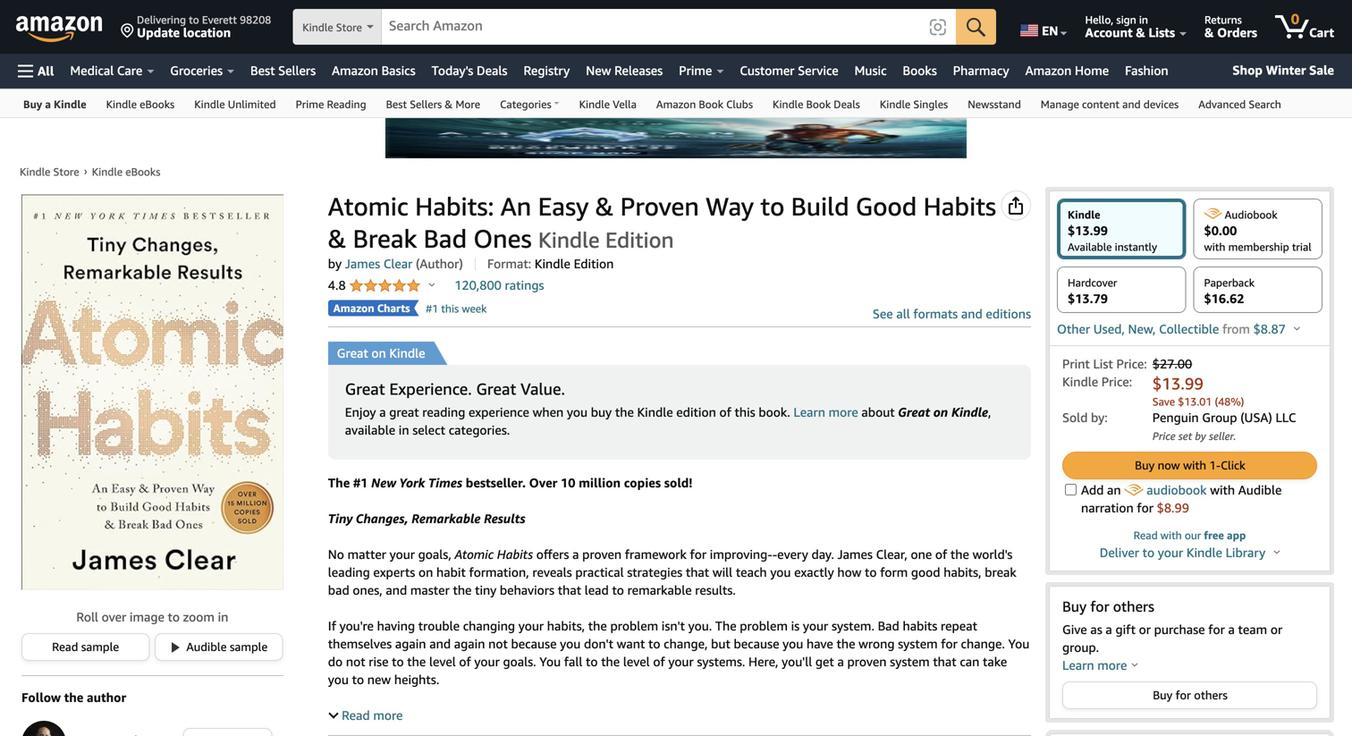 Task type: describe. For each thing, give the bounding box(es) containing it.
music
[[855, 63, 887, 78]]

for up as
[[1090, 598, 1109, 615]]

store for kindle store › kindle ebooks
[[53, 165, 79, 178]]

account
[[1085, 25, 1133, 40]]

$16.62
[[1204, 291, 1244, 306]]

0 vertical spatial edition
[[605, 227, 674, 253]]

for inside give as a gift or purchase for a team or group.
[[1208, 622, 1225, 637]]

today's deals link
[[424, 58, 516, 83]]

read with our free app
[[1134, 529, 1246, 542]]

registry link
[[516, 58, 578, 83]]

in for available
[[399, 423, 409, 437]]

prime reading
[[296, 98, 366, 110]]

sign
[[1116, 13, 1136, 26]]

today's
[[432, 63, 473, 78]]

$13.99 inside $13.99 save $13.01 (48%)
[[1153, 374, 1204, 393]]

used,
[[1094, 322, 1125, 336]]

all
[[896, 306, 910, 321]]

gift
[[1116, 622, 1136, 637]]

author
[[87, 690, 126, 705]]

sold
[[1062, 410, 1088, 425]]

penguin group (usa) llc price set by seller.
[[1153, 410, 1296, 442]]

build
[[791, 191, 849, 221]]

deliver
[[1100, 545, 1139, 560]]

select
[[413, 423, 445, 437]]

1 horizontal spatial #1
[[426, 302, 438, 315]]

tiny
[[328, 511, 353, 526]]

book for amazon
[[699, 98, 724, 110]]

buy up give
[[1062, 598, 1087, 615]]

account & lists
[[1085, 25, 1175, 40]]

1 vertical spatial the
[[64, 690, 84, 705]]

sample for audible sample
[[230, 640, 268, 654]]

none submit inside "kindle store" search box
[[956, 9, 996, 45]]

of
[[719, 405, 731, 419]]

Buy for others submit
[[1063, 682, 1316, 708]]

audiobook
[[1147, 482, 1210, 497]]

0 vertical spatial kindle ebooks link
[[96, 89, 184, 117]]

great
[[389, 405, 419, 419]]

& left the more at the top left of page
[[445, 98, 453, 110]]

0 horizontal spatial in
[[218, 609, 228, 624]]

the
[[328, 475, 350, 490]]

new,
[[1128, 322, 1156, 336]]

kindle singles
[[880, 98, 948, 110]]

for down give as a gift or purchase for a team or group.
[[1176, 688, 1191, 702]]

a left great
[[379, 405, 386, 419]]

team
[[1238, 622, 1267, 637]]

roll over image to zoom in
[[76, 609, 228, 624]]

content
[[1082, 98, 1120, 110]]

customer service link
[[732, 58, 847, 83]]

returns
[[1205, 13, 1242, 26]]

kindle edition
[[538, 227, 674, 253]]

reading
[[422, 405, 465, 419]]

care
[[117, 63, 142, 78]]

great up experience
[[476, 379, 516, 398]]

manage
[[1041, 98, 1079, 110]]

categories
[[500, 98, 551, 110]]

amazon basics link
[[324, 58, 424, 83]]

devices
[[1144, 98, 1179, 110]]

you
[[567, 405, 588, 419]]

everett
[[202, 13, 237, 26]]

llc
[[1276, 410, 1296, 425]]

more for learn more
[[1098, 658, 1127, 673]]

to left zoom on the bottom
[[168, 609, 180, 624]]

1 horizontal spatial popover image
[[1294, 326, 1300, 330]]

buy
[[591, 405, 612, 419]]

& up kindle edition
[[595, 191, 614, 221]]

book for kindle
[[806, 98, 831, 110]]

kindle price:
[[1062, 374, 1132, 389]]

$13.99 inside kindle $13.99 available instantly
[[1068, 223, 1108, 238]]

medical care link
[[62, 58, 162, 83]]

shop wish image
[[385, 118, 967, 158]]

value.
[[521, 379, 565, 398]]

10
[[561, 475, 575, 490]]

bad
[[424, 224, 467, 254]]

habits:
[[415, 191, 494, 221]]

Audible sample submit
[[156, 634, 282, 660]]

0 vertical spatial the
[[615, 405, 634, 419]]

sellers for best sellers
[[278, 63, 316, 78]]

ebooks inside the kindle store › kindle ebooks
[[125, 165, 160, 178]]

clear
[[384, 256, 413, 271]]

popover image inside deliver to your kindle library button
[[1274, 550, 1280, 554]]

buy inside navigation navigation
[[23, 98, 42, 110]]

cart
[[1309, 25, 1334, 40]]

other
[[1057, 322, 1090, 336]]

over
[[529, 475, 557, 490]]

when
[[533, 405, 564, 419]]

matter
[[348, 547, 386, 562]]

1 vertical spatial new
[[371, 475, 396, 490]]

0 horizontal spatial deals
[[477, 63, 508, 78]]

collectible
[[1159, 322, 1219, 336]]

sold by:
[[1062, 410, 1108, 425]]

membership
[[1228, 241, 1289, 253]]

amazon for amazon home
[[1025, 63, 1072, 78]]

1 vertical spatial buy for others
[[1153, 688, 1228, 702]]

pharmacy link
[[945, 58, 1017, 83]]

delivering to everett 98208 update location
[[137, 13, 271, 40]]

prime link
[[671, 58, 732, 83]]

1 vertical spatial price:
[[1102, 374, 1132, 389]]

kindle unlimited link
[[184, 89, 286, 117]]

1 horizontal spatial on
[[934, 405, 948, 419]]

format: kindle edition
[[487, 256, 614, 271]]

audiobook link
[[1147, 482, 1210, 497]]

,
[[988, 405, 991, 419]]

buy now with 1-click
[[1135, 458, 1246, 472]]

all button
[[10, 54, 62, 89]]

a right as
[[1106, 622, 1112, 637]]

other used, new, collectible from $8.87
[[1057, 322, 1289, 336]]

new inside new releases link
[[586, 63, 611, 78]]

by inside penguin group (usa) llc price set by seller.
[[1195, 430, 1206, 442]]

available
[[1068, 241, 1112, 253]]

learn more link
[[794, 405, 858, 419]]

sale
[[1309, 63, 1334, 77]]

buy down give as a gift or purchase for a team or group.
[[1153, 688, 1173, 702]]

instantly
[[1115, 241, 1157, 253]]

, available in select categories.
[[345, 405, 991, 437]]

narration
[[1081, 500, 1134, 515]]

james
[[345, 256, 380, 271]]

0 horizontal spatial this
[[441, 302, 459, 315]]

buy a kindle link
[[13, 89, 96, 117]]

4.8
[[328, 278, 349, 292]]

learn more
[[1062, 658, 1127, 673]]

extender expand image
[[328, 709, 338, 719]]

play image
[[171, 641, 179, 652]]

0 horizontal spatial audible
[[186, 640, 227, 654]]

0 horizontal spatial #1
[[353, 475, 368, 490]]

to inside atomic habits: an easy & proven way to build good habits & break bad ones
[[761, 191, 785, 221]]

shop winter sale link
[[1226, 59, 1341, 82]]

Kindle Store search field
[[293, 9, 996, 47]]

atomic habits: an easy & proven way to build good habits & break bad ones
[[328, 191, 996, 254]]

hello,
[[1085, 13, 1114, 26]]

& up james
[[328, 224, 346, 254]]

delivering
[[137, 13, 186, 26]]

audiobook
[[1225, 208, 1278, 221]]

great right about
[[898, 405, 930, 419]]

set
[[1178, 430, 1192, 442]]

sellers for best sellers & more
[[410, 98, 442, 110]]

update
[[137, 25, 180, 40]]

and inside navigation navigation
[[1123, 98, 1141, 110]]

shop
[[1233, 63, 1263, 77]]

basics
[[381, 63, 416, 78]]

bestseller.
[[466, 475, 526, 490]]



Task type: locate. For each thing, give the bounding box(es) containing it.
good
[[856, 191, 917, 221]]

on down amazon charts
[[371, 346, 386, 360]]

kindle ebooks link down care
[[96, 89, 184, 117]]

ebooks inside navigation navigation
[[140, 98, 175, 110]]

1 horizontal spatial in
[[399, 423, 409, 437]]

1 horizontal spatial book
[[806, 98, 831, 110]]

1 sample from the left
[[81, 640, 119, 654]]

edition
[[676, 405, 716, 419]]

$13.99 up available
[[1068, 223, 1108, 238]]

$13.79
[[1068, 291, 1108, 306]]

great down amazon charts
[[337, 346, 368, 360]]

unlimited
[[228, 98, 276, 110]]

others down give as a gift or purchase for a team or group.
[[1194, 688, 1228, 702]]

1 book from the left
[[699, 98, 724, 110]]

store
[[336, 21, 362, 34], [53, 165, 79, 178]]

read right extender expand icon
[[342, 708, 370, 723]]

atomic right goals,
[[455, 547, 494, 562]]

None submit
[[956, 9, 996, 45]]

0 horizontal spatial sample
[[81, 640, 119, 654]]

1 vertical spatial ebooks
[[125, 165, 160, 178]]

fashion link
[[1117, 58, 1177, 83]]

amazon image
[[16, 16, 103, 43]]

2 sample from the left
[[230, 640, 268, 654]]

your for kindle
[[1158, 545, 1183, 560]]

sample inside button
[[81, 640, 119, 654]]

ebooks down care
[[140, 98, 175, 110]]

0 vertical spatial others
[[1113, 598, 1155, 615]]

or right gift
[[1139, 622, 1151, 637]]

audible down zoom on the bottom
[[186, 640, 227, 654]]

0 horizontal spatial prime
[[296, 98, 324, 110]]

store up 'amazon basics'
[[336, 21, 362, 34]]

in inside navigation navigation
[[1139, 13, 1148, 26]]

kindle singles link
[[870, 89, 958, 117]]

a left the team
[[1228, 622, 1235, 637]]

store for kindle store
[[336, 21, 362, 34]]

2 or from the left
[[1271, 622, 1283, 637]]

popover image
[[1294, 326, 1300, 330], [1274, 550, 1280, 554]]

in inside , available in select categories.
[[399, 423, 409, 437]]

audible inside with audible narration for
[[1238, 482, 1282, 497]]

best sellers & more link
[[376, 89, 490, 117]]

kindle vella link
[[569, 89, 647, 117]]

1 horizontal spatial the
[[615, 405, 634, 419]]

amazon for amazon book clubs
[[656, 98, 696, 110]]

price
[[1153, 430, 1176, 442]]

1 vertical spatial best
[[386, 98, 407, 110]]

ebooks right ›
[[125, 165, 160, 178]]

1 horizontal spatial new
[[586, 63, 611, 78]]

store left ›
[[53, 165, 79, 178]]

0 vertical spatial read
[[1134, 529, 1158, 542]]

amazon down 4.8
[[333, 302, 374, 314]]

charts
[[377, 302, 410, 314]]

0 horizontal spatial on
[[371, 346, 386, 360]]

best for best sellers & more
[[386, 98, 407, 110]]

0 vertical spatial prime
[[679, 63, 712, 78]]

habits inside atomic habits: an easy & proven way to build good habits & break bad ones
[[924, 191, 996, 221]]

1 vertical spatial prime
[[296, 98, 324, 110]]

0 vertical spatial ebooks
[[140, 98, 175, 110]]

ones
[[473, 224, 532, 254]]

sample for read sample
[[81, 640, 119, 654]]

more for learn more about great on kindle
[[829, 405, 858, 419]]

in right sign
[[1139, 13, 1148, 26]]

amazon up manage
[[1025, 63, 1072, 78]]

for left $8.99
[[1137, 500, 1154, 515]]

amazon up shop wish image
[[656, 98, 696, 110]]

0 horizontal spatial popover image
[[1274, 550, 1280, 554]]

$13.99 down '$27.00'
[[1153, 374, 1204, 393]]

1 vertical spatial habits
[[497, 547, 533, 562]]

more right extender expand icon
[[373, 708, 403, 723]]

#1 this week
[[426, 302, 487, 315]]

new left york
[[371, 475, 396, 490]]

advanced search
[[1199, 98, 1281, 110]]

atomic up break
[[328, 191, 409, 221]]

the right follow
[[64, 690, 84, 705]]

library
[[1226, 545, 1266, 560]]

1 horizontal spatial best
[[386, 98, 407, 110]]

1 horizontal spatial prime
[[679, 63, 712, 78]]

search
[[1249, 98, 1281, 110]]

all
[[38, 63, 54, 78]]

0 vertical spatial buy for others
[[1062, 598, 1155, 615]]

james clear link
[[345, 256, 413, 271]]

1 vertical spatial and
[[961, 306, 983, 321]]

to left 'everett'
[[189, 13, 199, 26]]

$8.87
[[1253, 322, 1286, 336]]

prime left reading
[[296, 98, 324, 110]]

group.
[[1062, 640, 1099, 655]]

experience.
[[389, 379, 472, 398]]

location
[[183, 25, 231, 40]]

0 vertical spatial on
[[371, 346, 386, 360]]

kindle inside search box
[[303, 21, 333, 34]]

enjoy
[[345, 405, 376, 419]]

sellers inside best sellers link
[[278, 63, 316, 78]]

atomic inside atomic habits: an easy & proven way to build good habits & break bad ones
[[328, 191, 409, 221]]

0 horizontal spatial book
[[699, 98, 724, 110]]

best
[[250, 63, 275, 78], [386, 98, 407, 110]]

1 vertical spatial learn
[[1062, 658, 1094, 673]]

the
[[615, 405, 634, 419], [64, 690, 84, 705]]

0 vertical spatial #1
[[426, 302, 438, 315]]

with down 1-
[[1210, 482, 1235, 497]]

0 vertical spatial $13.99
[[1068, 223, 1108, 238]]

1 horizontal spatial sellers
[[410, 98, 442, 110]]

with inside with audible narration for
[[1210, 482, 1235, 497]]

0 vertical spatial in
[[1139, 13, 1148, 26]]

1 or from the left
[[1139, 622, 1151, 637]]

store inside search box
[[336, 21, 362, 34]]

amazon for amazon basics
[[332, 63, 378, 78]]

follow
[[21, 690, 61, 705]]

atomic habits: an easy &amp; proven way to build good habits &amp; break bad ones image
[[21, 195, 283, 590]]

read for read with our free app
[[1134, 529, 1158, 542]]

buy left 'now' at the right
[[1135, 458, 1155, 472]]

to
[[189, 13, 199, 26], [761, 191, 785, 221], [1143, 545, 1155, 560], [168, 609, 180, 624]]

in for sign
[[1139, 13, 1148, 26]]

price:
[[1117, 356, 1147, 371], [1102, 374, 1132, 389]]

habits
[[924, 191, 996, 221], [497, 547, 533, 562]]

Buy now with 1-Click submit
[[1063, 453, 1316, 478]]

more left about
[[829, 405, 858, 419]]

0 horizontal spatial by
[[328, 256, 342, 271]]

read inside button
[[52, 640, 78, 654]]

prime
[[679, 63, 712, 78], [296, 98, 324, 110]]

2 book from the left
[[806, 98, 831, 110]]

1-
[[1209, 458, 1221, 472]]

kindle book deals link
[[763, 89, 870, 117]]

a inside navigation
[[45, 98, 51, 110]]

1 horizontal spatial $13.99
[[1153, 374, 1204, 393]]

best up unlimited
[[250, 63, 275, 78]]

with left 1-
[[1183, 458, 1206, 472]]

book down service
[[806, 98, 831, 110]]

great experience. great value.
[[345, 379, 565, 398]]

learn for learn more
[[1062, 658, 1094, 673]]

amazon home link
[[1017, 58, 1117, 83]]

1 vertical spatial others
[[1194, 688, 1228, 702]]

read up deliver
[[1134, 529, 1158, 542]]

customer
[[740, 63, 795, 78]]

with audible narration for
[[1081, 482, 1282, 515]]

learn for learn more about great on kindle
[[794, 405, 825, 419]]

popover image inside 4.8 button
[[429, 282, 435, 287]]

advanced search link
[[1189, 89, 1291, 117]]

more down group.
[[1098, 658, 1127, 673]]

None checkbox
[[1065, 484, 1077, 495]]

1 horizontal spatial by
[[1195, 430, 1206, 442]]

by right the "set"
[[1195, 430, 1206, 442]]

edition down kindle edition
[[574, 256, 614, 271]]

customer service
[[740, 63, 839, 78]]

for inside with audible narration for
[[1137, 500, 1154, 515]]

popover image right $8.87
[[1294, 326, 1300, 330]]

0 vertical spatial by
[[328, 256, 342, 271]]

prime up amazon book clubs link
[[679, 63, 712, 78]]

sellers inside best sellers & more link
[[410, 98, 442, 110]]

& inside returns & orders
[[1205, 25, 1214, 40]]

orders
[[1217, 25, 1257, 40]]

1 vertical spatial in
[[399, 423, 409, 437]]

zoom
[[183, 609, 215, 624]]

and right formats
[[961, 306, 983, 321]]

sample down roll
[[81, 640, 119, 654]]

book
[[699, 98, 724, 110], [806, 98, 831, 110]]

1 vertical spatial by
[[1195, 430, 1206, 442]]

0 vertical spatial popover image
[[1294, 326, 1300, 330]]

best for best sellers
[[250, 63, 275, 78]]

audible logo image
[[1204, 207, 1222, 219]]

about
[[862, 405, 895, 419]]

0 vertical spatial and
[[1123, 98, 1141, 110]]

1 vertical spatial atomic
[[455, 547, 494, 562]]

your left goals,
[[390, 547, 415, 562]]

0 vertical spatial this
[[441, 302, 459, 315]]

1 vertical spatial this
[[735, 405, 755, 419]]

0 horizontal spatial $13.99
[[1068, 223, 1108, 238]]

2 vertical spatial more
[[373, 708, 403, 723]]

1 vertical spatial more
[[1098, 658, 1127, 673]]

popover image right library
[[1274, 550, 1280, 554]]

amazon
[[332, 63, 378, 78], [1025, 63, 1072, 78], [656, 98, 696, 110], [333, 302, 374, 314]]

week
[[462, 302, 487, 315]]

1 vertical spatial kindle ebooks link
[[92, 165, 160, 178]]

2 horizontal spatial in
[[1139, 13, 1148, 26]]

0 vertical spatial new
[[586, 63, 611, 78]]

prime for prime
[[679, 63, 712, 78]]

amazon charts
[[333, 302, 410, 314]]

winter
[[1266, 63, 1306, 77]]

your down read with our free app
[[1158, 545, 1183, 560]]

read for read sample
[[52, 640, 78, 654]]

audible down click
[[1238, 482, 1282, 497]]

habits right good
[[924, 191, 996, 221]]

buy for others up as
[[1062, 598, 1155, 615]]

book left clubs
[[699, 98, 724, 110]]

1 horizontal spatial others
[[1194, 688, 1228, 702]]

with up deliver to your kindle library
[[1161, 529, 1182, 542]]

0 vertical spatial store
[[336, 21, 362, 34]]

groceries
[[170, 63, 223, 78]]

1 horizontal spatial or
[[1271, 622, 1283, 637]]

1 horizontal spatial read
[[342, 708, 370, 723]]

in
[[1139, 13, 1148, 26], [399, 423, 409, 437], [218, 609, 228, 624]]

1 vertical spatial edition
[[574, 256, 614, 271]]

buy down all button
[[23, 98, 42, 110]]

2 vertical spatial read
[[342, 708, 370, 723]]

0 vertical spatial learn
[[794, 405, 825, 419]]

0 horizontal spatial and
[[961, 306, 983, 321]]

book.
[[759, 405, 790, 419]]

new up 'kindle vella' link
[[586, 63, 611, 78]]

read for read more
[[342, 708, 370, 723]]

2 horizontal spatial read
[[1134, 529, 1158, 542]]

$13.01
[[1178, 395, 1212, 408]]

prime for prime reading
[[296, 98, 324, 110]]

0 horizontal spatial habits
[[497, 547, 533, 562]]

habits down results
[[497, 547, 533, 562]]

the right buy
[[615, 405, 634, 419]]

navigation navigation
[[0, 0, 1352, 118]]

1 horizontal spatial your
[[1158, 545, 1183, 560]]

your for goals,
[[390, 547, 415, 562]]

1 vertical spatial popover image
[[1274, 550, 1280, 554]]

1 horizontal spatial audible
[[1238, 482, 1282, 497]]

0 horizontal spatial popover image
[[429, 282, 435, 287]]

1 vertical spatial $13.99
[[1153, 374, 1204, 393]]

edition down proven at the top of the page
[[605, 227, 674, 253]]

with inside $0.00 with membership trial
[[1204, 241, 1226, 253]]

kindle unlimited
[[194, 98, 276, 110]]

today's deals
[[432, 63, 508, 78]]

best down basics
[[386, 98, 407, 110]]

1 vertical spatial deals
[[834, 98, 860, 110]]

others up gift
[[1113, 598, 1155, 615]]

kindle ebooks
[[106, 98, 175, 110]]

deals right the today's
[[477, 63, 508, 78]]

new
[[586, 63, 611, 78], [371, 475, 396, 490]]

follow the author
[[21, 690, 126, 705]]

2 horizontal spatial more
[[1098, 658, 1127, 673]]

to inside delivering to everett 98208 update location
[[189, 13, 199, 26]]

in down great
[[399, 423, 409, 437]]

1 horizontal spatial deals
[[834, 98, 860, 110]]

1 horizontal spatial more
[[829, 405, 858, 419]]

this left week
[[441, 302, 459, 315]]

read down roll
[[52, 640, 78, 654]]

books
[[903, 63, 937, 78]]

$0.00
[[1204, 223, 1237, 238]]

penguin
[[1153, 410, 1199, 425]]

price: down print list price: $27.00
[[1102, 374, 1132, 389]]

for left the team
[[1208, 622, 1225, 637]]

this right of
[[735, 405, 755, 419]]

store inside the kindle store › kindle ebooks
[[53, 165, 79, 178]]

0 vertical spatial popover image
[[429, 282, 435, 287]]

popover image
[[429, 282, 435, 287], [1132, 662, 1138, 667]]

0 horizontal spatial atomic
[[328, 191, 409, 221]]

#1 right the
[[353, 475, 368, 490]]

1 horizontal spatial learn
[[1062, 658, 1094, 673]]

0 horizontal spatial your
[[390, 547, 415, 562]]

experience
[[469, 405, 529, 419]]

0 horizontal spatial more
[[373, 708, 403, 723]]

buy for others down give as a gift or purchase for a team or group.
[[1153, 688, 1228, 702]]

0 horizontal spatial sellers
[[278, 63, 316, 78]]

new releases
[[586, 63, 663, 78]]

on left ,
[[934, 405, 948, 419]]

see all formats and editions
[[873, 306, 1031, 321]]

audible
[[1238, 482, 1282, 497], [186, 640, 227, 654]]

to right deliver
[[1143, 545, 1155, 560]]

more
[[456, 98, 480, 110]]

to right the way
[[761, 191, 785, 221]]

learn down group.
[[1062, 658, 1094, 673]]

in right zoom on the bottom
[[218, 609, 228, 624]]

newsstand
[[968, 98, 1021, 110]]

0 horizontal spatial new
[[371, 475, 396, 490]]

price: right list
[[1117, 356, 1147, 371]]

amazon up reading
[[332, 63, 378, 78]]

kindle ebooks link right ›
[[92, 165, 160, 178]]

copies
[[624, 475, 661, 490]]

kindle store link
[[20, 165, 79, 178]]

deals down music link
[[834, 98, 860, 110]]

more for read more
[[373, 708, 403, 723]]

sample right play image
[[230, 640, 268, 654]]

by up 4.8
[[328, 256, 342, 271]]

or right the team
[[1271, 622, 1283, 637]]

proven
[[620, 191, 699, 221]]

amazon home
[[1025, 63, 1109, 78]]

image
[[130, 609, 164, 624]]

1 vertical spatial read
[[52, 640, 78, 654]]

great up enjoy
[[345, 379, 385, 398]]

popover image down gift
[[1132, 662, 1138, 667]]

0 horizontal spatial or
[[1139, 622, 1151, 637]]

great
[[337, 346, 368, 360], [345, 379, 385, 398], [476, 379, 516, 398], [898, 405, 930, 419]]

amazon for amazon charts
[[333, 302, 374, 314]]

learn right book.
[[794, 405, 825, 419]]

0 horizontal spatial read
[[52, 640, 78, 654]]

$8.99
[[1157, 500, 1189, 515]]

a down the all
[[45, 98, 51, 110]]

shop winter sale
[[1233, 63, 1334, 77]]

more
[[829, 405, 858, 419], [1098, 658, 1127, 673], [373, 708, 403, 723]]

with down $0.00
[[1204, 241, 1226, 253]]

0 horizontal spatial store
[[53, 165, 79, 178]]

Search Amazon text field
[[382, 10, 920, 44]]

0 vertical spatial price:
[[1117, 356, 1147, 371]]

formats
[[913, 306, 958, 321]]

& left orders
[[1205, 25, 1214, 40]]

(usa)
[[1241, 410, 1272, 425]]

sold!
[[664, 475, 693, 490]]

kindle inside kindle $13.99 available instantly
[[1068, 208, 1101, 221]]

0 vertical spatial habits
[[924, 191, 996, 221]]

best sellers & more
[[386, 98, 480, 110]]

remarkable
[[411, 511, 481, 526]]

sellers left the more at the top left of page
[[410, 98, 442, 110]]

0 vertical spatial more
[[829, 405, 858, 419]]

popover image down (author)
[[429, 282, 435, 287]]

and left devices
[[1123, 98, 1141, 110]]

or
[[1139, 622, 1151, 637], [1271, 622, 1283, 637]]

popover image inside learn more button
[[1132, 662, 1138, 667]]

1 vertical spatial sellers
[[410, 98, 442, 110]]

music link
[[847, 58, 895, 83]]

0 vertical spatial sellers
[[278, 63, 316, 78]]

0 horizontal spatial the
[[64, 690, 84, 705]]

1 vertical spatial store
[[53, 165, 79, 178]]

1 vertical spatial #1
[[353, 475, 368, 490]]

an
[[501, 191, 531, 221]]

sellers up prime reading link
[[278, 63, 316, 78]]

0 horizontal spatial others
[[1113, 598, 1155, 615]]

& left lists
[[1136, 25, 1145, 40]]

#1 right charts
[[426, 302, 438, 315]]

1 horizontal spatial this
[[735, 405, 755, 419]]

1 horizontal spatial habits
[[924, 191, 996, 221]]

0 vertical spatial audible
[[1238, 482, 1282, 497]]

1 horizontal spatial atomic
[[455, 547, 494, 562]]

1 horizontal spatial sample
[[230, 640, 268, 654]]

groceries link
[[162, 58, 242, 83]]



Task type: vqa. For each thing, say whether or not it's contained in the screenshot.
Price
yes



